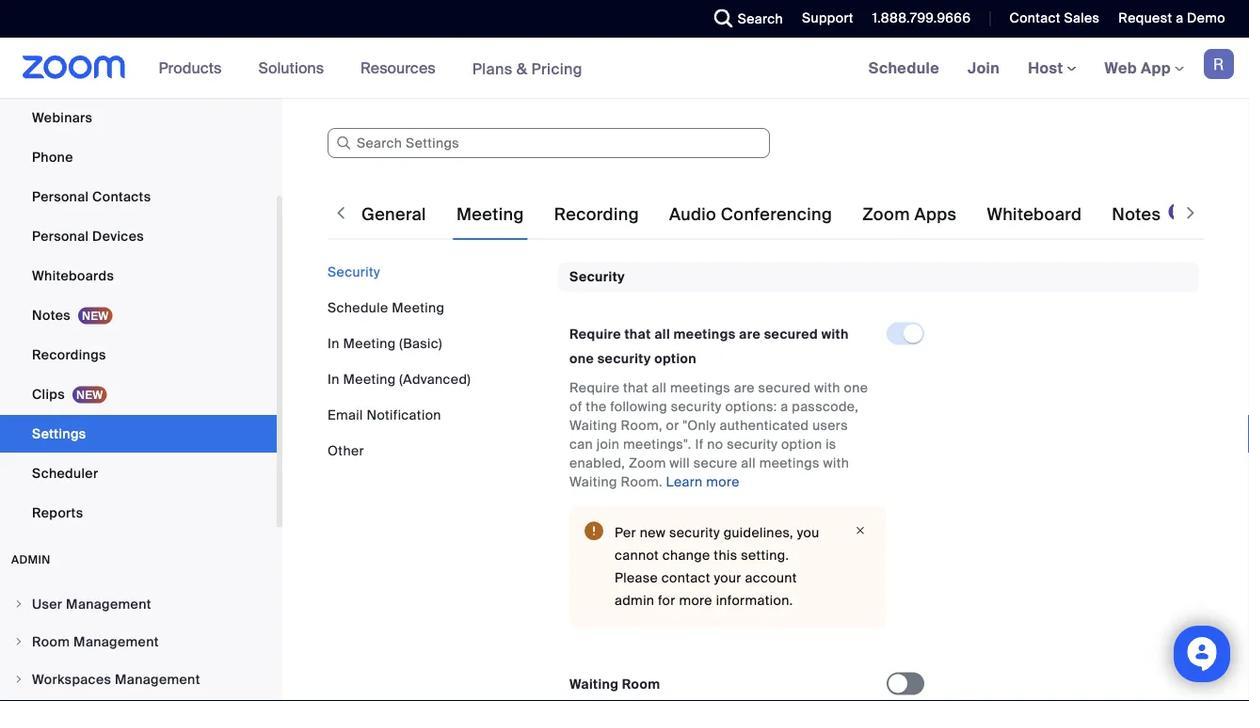 Task type: vqa. For each thing, say whether or not it's contained in the screenshot.
REQUIRE
yes



Task type: describe. For each thing, give the bounding box(es) containing it.
scheduler
[[32, 465, 98, 482]]

workspaces
[[32, 671, 111, 688]]

in for in meeting (basic)
[[328, 335, 340, 352]]

personal contacts link
[[0, 178, 277, 216]]

in meeting (advanced) link
[[328, 370, 471, 388]]

waiting room
[[570, 676, 660, 693]]

schedule meeting link
[[328, 299, 445, 316]]

join
[[968, 58, 1000, 78]]

secured for require that all meetings are secured with one of the following security options: a passcode, waiting room, or "only authenticated users can join meetings". if no security option is enabled, zoom will secure all meetings with waiting room.
[[758, 379, 811, 397]]

products
[[159, 58, 222, 78]]

workspaces management menu item
[[0, 662, 277, 698]]

request
[[1119, 9, 1172, 27]]

whiteboards
[[32, 267, 114, 284]]

Search Settings text field
[[328, 128, 770, 158]]

0 horizontal spatial security
[[328, 263, 380, 281]]

notes inside personal menu menu
[[32, 306, 71, 324]]

that for the
[[623, 379, 648, 397]]

search button
[[700, 0, 788, 38]]

is
[[826, 436, 837, 453]]

authenticated
[[720, 417, 809, 434]]

zoom inside tabs of my account settings page "tab list"
[[863, 204, 910, 225]]

all for option
[[655, 326, 670, 343]]

change
[[663, 547, 710, 564]]

clips
[[32, 386, 65, 403]]

security link
[[328, 263, 380, 281]]

room.
[[621, 473, 663, 491]]

right image for workspaces management
[[13, 674, 24, 685]]

plans & pricing
[[472, 59, 583, 78]]

user
[[32, 595, 62, 613]]

security inside per new security guidelines, you cannot change this setting. please contact your account admin for more information.
[[669, 524, 720, 542]]

options:
[[725, 398, 777, 416]]

(basic)
[[399, 335, 442, 352]]

personal menu menu
[[0, 0, 277, 534]]

web app
[[1105, 58, 1171, 78]]

for
[[658, 592, 676, 610]]

audio conferencing
[[669, 204, 832, 225]]

settings
[[32, 425, 86, 442]]

schedule meeting
[[328, 299, 445, 316]]

option inside require that all meetings are secured with one security option
[[655, 350, 697, 368]]

scheduler link
[[0, 455, 277, 492]]

passcode,
[[792, 398, 859, 416]]

new
[[640, 524, 666, 542]]

security inside require that all meetings are secured with one security option
[[598, 350, 651, 368]]

learn
[[666, 473, 703, 491]]

phone
[[32, 148, 73, 166]]

0 vertical spatial more
[[706, 473, 740, 491]]

scroll left image
[[331, 203, 350, 222]]

cannot
[[615, 547, 659, 564]]

please
[[615, 569, 658, 587]]

scroll right image
[[1182, 203, 1200, 222]]

meetings".
[[623, 436, 692, 453]]

the
[[586, 398, 607, 416]]

secured for require that all meetings are secured with one security option
[[764, 326, 818, 343]]

secure
[[694, 455, 738, 472]]

product information navigation
[[145, 38, 597, 99]]

2 waiting from the top
[[570, 473, 617, 491]]

zoom inside require that all meetings are secured with one of the following security options: a passcode, waiting room, or "only authenticated users can join meetings". if no security option is enabled, zoom will secure all meetings with waiting room.
[[629, 455, 666, 472]]

information.
[[716, 592, 793, 610]]

admin
[[11, 553, 51, 567]]

per
[[615, 524, 636, 542]]

require that all meetings are secured with one of the following security options: a passcode, waiting room, or "only authenticated users can join meetings". if no security option is enabled, zoom will secure all meetings with waiting room.
[[570, 379, 868, 491]]

personal for personal devices
[[32, 227, 89, 245]]

or
[[666, 417, 679, 434]]

products button
[[159, 38, 230, 98]]

schedule link
[[855, 38, 954, 98]]

(advanced)
[[399, 370, 471, 388]]

clips link
[[0, 376, 277, 413]]

notes inside tabs of my account settings page "tab list"
[[1112, 204, 1161, 225]]

1.888.799.9666 button up schedule link
[[873, 9, 971, 27]]

solutions
[[258, 58, 324, 78]]

with for require that all meetings are secured with one security option
[[822, 326, 849, 343]]

account
[[745, 569, 797, 587]]

1 waiting from the top
[[570, 417, 617, 434]]

email notification
[[328, 406, 441, 424]]

no
[[707, 436, 723, 453]]

enabled,
[[570, 455, 625, 472]]

personal contacts
[[32, 188, 151, 205]]

you
[[797, 524, 820, 542]]

email notification link
[[328, 406, 441, 424]]

admin
[[615, 592, 655, 610]]

security down the authenticated
[[727, 436, 778, 453]]

close image
[[849, 522, 872, 539]]

setting.
[[741, 547, 789, 564]]

notification
[[367, 406, 441, 424]]

app
[[1141, 58, 1171, 78]]

management for room management
[[73, 633, 159, 651]]

learn more link
[[666, 473, 740, 491]]

meetings for the
[[670, 379, 731, 397]]

your
[[714, 569, 742, 587]]

room,
[[621, 417, 663, 434]]

schedule for schedule meeting
[[328, 299, 388, 316]]

apps
[[915, 204, 957, 225]]

audio
[[669, 204, 717, 225]]

web app button
[[1105, 58, 1184, 78]]

workspaces management
[[32, 671, 200, 688]]



Task type: locate. For each thing, give the bounding box(es) containing it.
right image left room management
[[13, 636, 24, 648]]

menu bar containing security
[[328, 263, 544, 460]]

are inside require that all meetings are secured with one security option
[[739, 326, 761, 343]]

in meeting (advanced)
[[328, 370, 471, 388]]

personal
[[32, 188, 89, 205], [32, 227, 89, 245]]

in meeting (basic) link
[[328, 335, 442, 352]]

2 vertical spatial all
[[741, 455, 756, 472]]

meeting
[[457, 204, 524, 225], [392, 299, 445, 316], [343, 335, 396, 352], [343, 370, 396, 388]]

"only
[[683, 417, 716, 434]]

room inside menu item
[[32, 633, 70, 651]]

0 vertical spatial secured
[[764, 326, 818, 343]]

secured inside require that all meetings are secured with one of the following security options: a passcode, waiting room, or "only authenticated users can join meetings". if no security option is enabled, zoom will secure all meetings with waiting room.
[[758, 379, 811, 397]]

personal down phone
[[32, 188, 89, 205]]

recordings link
[[0, 336, 277, 374]]

zoom up room.
[[629, 455, 666, 472]]

other link
[[328, 442, 364, 459]]

0 vertical spatial room
[[32, 633, 70, 651]]

meeting up email notification at the bottom of page
[[343, 370, 396, 388]]

0 vertical spatial schedule
[[869, 58, 940, 78]]

require for security
[[570, 326, 621, 343]]

whiteboard
[[987, 204, 1082, 225]]

are inside require that all meetings are secured with one of the following security options: a passcode, waiting room, or "only authenticated users can join meetings". if no security option is enabled, zoom will secure all meetings with waiting room.
[[734, 379, 755, 397]]

1 vertical spatial right image
[[13, 636, 24, 648]]

one
[[570, 350, 594, 368], [844, 379, 868, 397]]

0 vertical spatial all
[[655, 326, 670, 343]]

room inside security element
[[622, 676, 660, 693]]

per new security guidelines, you cannot change this setting. please contact your account admin for more information. alert
[[570, 507, 887, 627]]

0 vertical spatial management
[[66, 595, 151, 613]]

in down schedule meeting "link"
[[328, 335, 340, 352]]

2 vertical spatial management
[[115, 671, 200, 688]]

1 vertical spatial room
[[622, 676, 660, 693]]

banner
[[0, 38, 1249, 99]]

reports
[[32, 504, 83, 522]]

users
[[813, 417, 848, 434]]

zoom left apps
[[863, 204, 910, 225]]

all for the
[[652, 379, 667, 397]]

one for require that all meetings are secured with one security option
[[570, 350, 594, 368]]

menu bar
[[328, 263, 544, 460]]

meeting inside tabs of my account settings page "tab list"
[[457, 204, 524, 225]]

notes link
[[0, 297, 277, 334]]

waiting down enabled,
[[570, 473, 617, 491]]

warning image
[[585, 522, 603, 541]]

0 vertical spatial one
[[570, 350, 594, 368]]

room management
[[32, 633, 159, 651]]

contact
[[662, 569, 711, 587]]

0 vertical spatial right image
[[13, 599, 24, 610]]

1 vertical spatial notes
[[32, 306, 71, 324]]

&
[[517, 59, 528, 78]]

more
[[706, 473, 740, 491], [679, 592, 713, 610]]

meetings up options:
[[674, 326, 736, 343]]

user management
[[32, 595, 151, 613]]

are for option
[[739, 326, 761, 343]]

1 horizontal spatial security
[[570, 268, 625, 286]]

learn more
[[666, 473, 740, 491]]

0 vertical spatial option
[[655, 350, 697, 368]]

1 vertical spatial are
[[734, 379, 755, 397]]

devices
[[92, 227, 144, 245]]

waiting down the the
[[570, 417, 617, 434]]

one inside require that all meetings are secured with one of the following security options: a passcode, waiting room, or "only authenticated users can join meetings". if no security option is enabled, zoom will secure all meetings with waiting room.
[[844, 379, 868, 397]]

that inside require that all meetings are secured with one of the following security options: a passcode, waiting room, or "only authenticated users can join meetings". if no security option is enabled, zoom will secure all meetings with waiting room.
[[623, 379, 648, 397]]

management for workspaces management
[[115, 671, 200, 688]]

tabs of my account settings page tab list
[[358, 188, 1249, 241]]

one inside require that all meetings are secured with one security option
[[570, 350, 594, 368]]

contact sales
[[1010, 9, 1100, 27]]

demo
[[1187, 9, 1226, 27]]

recording
[[554, 204, 639, 225]]

0 vertical spatial a
[[1176, 9, 1184, 27]]

more down contact
[[679, 592, 713, 610]]

schedule
[[869, 58, 940, 78], [328, 299, 388, 316]]

2 in from the top
[[328, 370, 340, 388]]

right image for user management
[[13, 599, 24, 610]]

1 vertical spatial waiting
[[570, 473, 617, 491]]

banner containing products
[[0, 38, 1249, 99]]

all inside require that all meetings are secured with one security option
[[655, 326, 670, 343]]

right image left user
[[13, 599, 24, 610]]

management for user management
[[66, 595, 151, 613]]

3 right image from the top
[[13, 674, 24, 685]]

in meeting (basic)
[[328, 335, 442, 352]]

meeting for in meeting (advanced)
[[343, 370, 396, 388]]

2 vertical spatial meetings
[[759, 455, 820, 472]]

a left the demo
[[1176, 9, 1184, 27]]

contact
[[1010, 9, 1061, 27]]

1 vertical spatial with
[[814, 379, 841, 397]]

contact sales link
[[996, 0, 1105, 38], [1010, 9, 1100, 27]]

1 vertical spatial personal
[[32, 227, 89, 245]]

notes up recordings
[[32, 306, 71, 324]]

room down user
[[32, 633, 70, 651]]

profile picture image
[[1204, 49, 1234, 79]]

1 personal from the top
[[32, 188, 89, 205]]

0 vertical spatial in
[[328, 335, 340, 352]]

schedule inside the meetings navigation
[[869, 58, 940, 78]]

following
[[610, 398, 667, 416]]

more down "secure"
[[706, 473, 740, 491]]

with inside require that all meetings are secured with one security option
[[822, 326, 849, 343]]

management inside menu item
[[73, 633, 159, 651]]

secured up passcode,
[[764, 326, 818, 343]]

guidelines,
[[724, 524, 794, 542]]

whiteboards link
[[0, 257, 277, 295]]

waiting down admin
[[570, 676, 619, 693]]

request a demo link
[[1105, 0, 1249, 38], [1119, 9, 1226, 27]]

recordings
[[32, 346, 106, 363]]

1 in from the top
[[328, 335, 340, 352]]

1 require from the top
[[570, 326, 621, 343]]

1 right image from the top
[[13, 599, 24, 610]]

0 vertical spatial that
[[625, 326, 651, 343]]

right image left workspaces
[[13, 674, 24, 685]]

1 vertical spatial one
[[844, 379, 868, 397]]

1 horizontal spatial notes
[[1112, 204, 1161, 225]]

0 horizontal spatial one
[[570, 350, 594, 368]]

resources
[[361, 58, 436, 78]]

1.888.799.9666 button
[[858, 0, 976, 38], [873, 9, 971, 27]]

2 vertical spatial right image
[[13, 674, 24, 685]]

notes
[[1112, 204, 1161, 225], [32, 306, 71, 324]]

in up email
[[328, 370, 340, 388]]

2 right image from the top
[[13, 636, 24, 648]]

with
[[822, 326, 849, 343], [814, 379, 841, 397], [823, 455, 849, 472]]

support
[[802, 9, 854, 27]]

2 vertical spatial with
[[823, 455, 849, 472]]

host button
[[1028, 58, 1077, 78]]

0 vertical spatial meetings
[[674, 326, 736, 343]]

conferencing
[[721, 204, 832, 225]]

0 vertical spatial waiting
[[570, 417, 617, 434]]

secured inside require that all meetings are secured with one security option
[[764, 326, 818, 343]]

general
[[362, 204, 426, 225]]

security down recording
[[570, 268, 625, 286]]

email
[[328, 406, 363, 424]]

1 horizontal spatial a
[[1176, 9, 1184, 27]]

1 vertical spatial schedule
[[328, 299, 388, 316]]

security up "only
[[671, 398, 722, 416]]

right image
[[13, 599, 24, 610], [13, 636, 24, 648], [13, 674, 24, 685]]

in for in meeting (advanced)
[[328, 370, 340, 388]]

meetings navigation
[[855, 38, 1249, 99]]

option left is
[[781, 436, 822, 453]]

security up change
[[669, 524, 720, 542]]

1 vertical spatial meetings
[[670, 379, 731, 397]]

0 horizontal spatial zoom
[[629, 455, 666, 472]]

per new security guidelines, you cannot change this setting. please contact your account admin for more information.
[[615, 524, 820, 610]]

require for of
[[570, 379, 620, 397]]

management down room management menu item
[[115, 671, 200, 688]]

0 horizontal spatial schedule
[[328, 299, 388, 316]]

side navigation navigation
[[0, 0, 282, 701]]

personal up whiteboards
[[32, 227, 89, 245]]

more inside per new security guidelines, you cannot change this setting. please contact your account admin for more information.
[[679, 592, 713, 610]]

security
[[328, 263, 380, 281], [570, 268, 625, 286]]

right image for room management
[[13, 636, 24, 648]]

meetings for option
[[674, 326, 736, 343]]

schedule for schedule
[[869, 58, 940, 78]]

security up following
[[598, 350, 651, 368]]

meeting for in meeting (basic)
[[343, 335, 396, 352]]

one for require that all meetings are secured with one of the following security options: a passcode, waiting room, or "only authenticated users can join meetings". if no security option is enabled, zoom will secure all meetings with waiting room.
[[844, 379, 868, 397]]

meetings
[[674, 326, 736, 343], [670, 379, 731, 397], [759, 455, 820, 472]]

option up following
[[655, 350, 697, 368]]

schedule down the 1.888.799.9666 at the right
[[869, 58, 940, 78]]

all
[[655, 326, 670, 343], [652, 379, 667, 397], [741, 455, 756, 472]]

1 vertical spatial zoom
[[629, 455, 666, 472]]

secured
[[764, 326, 818, 343], [758, 379, 811, 397]]

join link
[[954, 38, 1014, 98]]

a
[[1176, 9, 1184, 27], [781, 398, 788, 416]]

menu item
[[0, 700, 277, 701]]

1 horizontal spatial option
[[781, 436, 822, 453]]

admin menu menu
[[0, 587, 277, 701]]

right image inside room management menu item
[[13, 636, 24, 648]]

a up the authenticated
[[781, 398, 788, 416]]

0 horizontal spatial notes
[[32, 306, 71, 324]]

reports link
[[0, 494, 277, 532]]

right image inside the user management menu item
[[13, 599, 24, 610]]

meeting for schedule meeting
[[392, 299, 445, 316]]

2 require from the top
[[570, 379, 620, 397]]

security up the schedule meeting
[[328, 263, 380, 281]]

secured up options:
[[758, 379, 811, 397]]

0 vertical spatial are
[[739, 326, 761, 343]]

notes left the scroll right icon
[[1112, 204, 1161, 225]]

meetings down the authenticated
[[759, 455, 820, 472]]

1 horizontal spatial schedule
[[869, 58, 940, 78]]

with for require that all meetings are secured with one of the following security options: a passcode, waiting room, or "only authenticated users can join meetings". if no security option is enabled, zoom will secure all meetings with waiting room.
[[814, 379, 841, 397]]

plans
[[472, 59, 513, 78]]

one up passcode,
[[844, 379, 868, 397]]

zoom apps
[[863, 204, 957, 225]]

1 vertical spatial in
[[328, 370, 340, 388]]

webinars link
[[0, 99, 277, 137]]

plans & pricing link
[[472, 59, 583, 78], [472, 59, 583, 78]]

1 vertical spatial all
[[652, 379, 667, 397]]

personal for personal contacts
[[32, 188, 89, 205]]

option
[[655, 350, 697, 368], [781, 436, 822, 453]]

meeting down search settings text field
[[457, 204, 524, 225]]

0 vertical spatial require
[[570, 326, 621, 343]]

a inside require that all meetings are secured with one of the following security options: a passcode, waiting room, or "only authenticated users can join meetings". if no security option is enabled, zoom will secure all meetings with waiting room.
[[781, 398, 788, 416]]

0 horizontal spatial room
[[32, 633, 70, 651]]

sales
[[1064, 9, 1100, 27]]

1 vertical spatial secured
[[758, 379, 811, 397]]

0 vertical spatial with
[[822, 326, 849, 343]]

option inside require that all meetings are secured with one of the following security options: a passcode, waiting room, or "only authenticated users can join meetings". if no security option is enabled, zoom will secure all meetings with waiting room.
[[781, 436, 822, 453]]

one up of
[[570, 350, 594, 368]]

0 horizontal spatial a
[[781, 398, 788, 416]]

if
[[695, 436, 704, 453]]

pricing
[[531, 59, 583, 78]]

support link
[[788, 0, 858, 38], [802, 9, 854, 27]]

0 horizontal spatial option
[[655, 350, 697, 368]]

0 vertical spatial zoom
[[863, 204, 910, 225]]

1 horizontal spatial zoom
[[863, 204, 910, 225]]

2 personal from the top
[[32, 227, 89, 245]]

0 vertical spatial personal
[[32, 188, 89, 205]]

2 vertical spatial waiting
[[570, 676, 619, 693]]

1 vertical spatial a
[[781, 398, 788, 416]]

that
[[625, 326, 651, 343], [623, 379, 648, 397]]

0 vertical spatial notes
[[1112, 204, 1161, 225]]

meetings up "only
[[670, 379, 731, 397]]

1 horizontal spatial room
[[622, 676, 660, 693]]

meetings inside require that all meetings are secured with one security option
[[674, 326, 736, 343]]

schedule down the security link
[[328, 299, 388, 316]]

3 waiting from the top
[[570, 676, 619, 693]]

1 horizontal spatial one
[[844, 379, 868, 397]]

other
[[328, 442, 364, 459]]

phone link
[[0, 138, 277, 176]]

resources button
[[361, 38, 444, 98]]

will
[[670, 455, 690, 472]]

management up room management
[[66, 595, 151, 613]]

right image inside workspaces management menu item
[[13, 674, 24, 685]]

require that all meetings are secured with one security option
[[570, 326, 849, 368]]

meeting down schedule meeting "link"
[[343, 335, 396, 352]]

room management menu item
[[0, 624, 277, 660]]

zoom logo image
[[23, 56, 126, 79]]

1 vertical spatial that
[[623, 379, 648, 397]]

are for the
[[734, 379, 755, 397]]

1.888.799.9666 button up join
[[858, 0, 976, 38]]

web
[[1105, 58, 1137, 78]]

contacts
[[92, 188, 151, 205]]

1 vertical spatial require
[[570, 379, 620, 397]]

user management menu item
[[0, 587, 277, 622]]

meeting up '(basic)' on the left of page
[[392, 299, 445, 316]]

management up workspaces management
[[73, 633, 159, 651]]

1 vertical spatial management
[[73, 633, 159, 651]]

join
[[597, 436, 620, 453]]

security element
[[558, 263, 1199, 701]]

1 vertical spatial option
[[781, 436, 822, 453]]

that inside require that all meetings are secured with one security option
[[625, 326, 651, 343]]

1 vertical spatial more
[[679, 592, 713, 610]]

solutions button
[[258, 38, 332, 98]]

require inside require that all meetings are secured with one security option
[[570, 326, 621, 343]]

personal devices link
[[0, 217, 277, 255]]

require inside require that all meetings are secured with one of the following security options: a passcode, waiting room, or "only authenticated users can join meetings". if no security option is enabled, zoom will secure all meetings with waiting room.
[[570, 379, 620, 397]]

room
[[32, 633, 70, 651], [622, 676, 660, 693]]

that for option
[[625, 326, 651, 343]]

room down admin
[[622, 676, 660, 693]]



